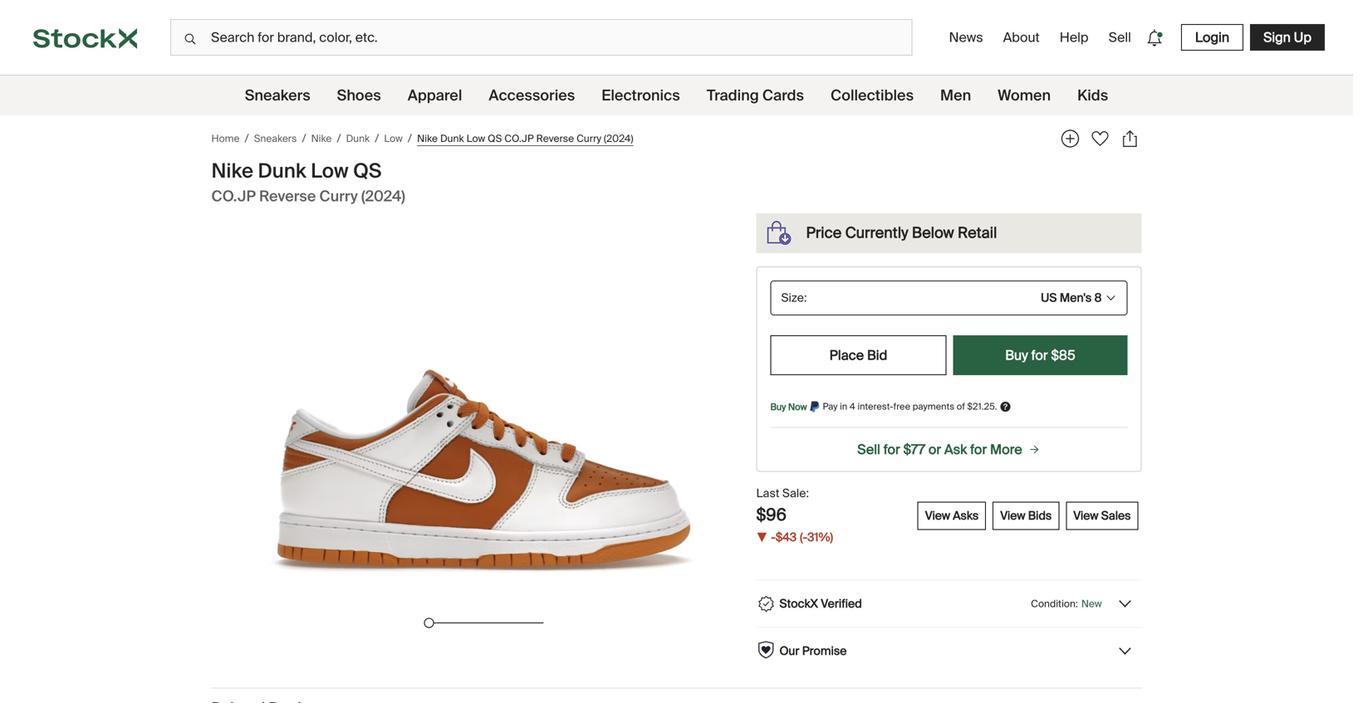 Task type: locate. For each thing, give the bounding box(es) containing it.
share image
[[1119, 127, 1142, 150]]

favorite image
[[1089, 127, 1112, 150]]

notification unread icon image
[[1143, 26, 1167, 50]]

toggle promise value prop image
[[1117, 644, 1134, 660]]

0 vertical spatial curry
[[577, 132, 602, 145]]

add to portfolio image
[[1059, 127, 1082, 150]]

1 vertical spatial qs
[[353, 158, 382, 184]]

3 view from the left
[[1074, 508, 1099, 524]]

5 / from the left
[[408, 131, 412, 146]]

for left $85
[[1032, 347, 1048, 364]]

nike link
[[311, 131, 332, 146]]

31%)
[[808, 530, 834, 546]]

sign
[[1264, 29, 1291, 46]]

sneakers link
[[245, 76, 311, 116]]

interest-
[[858, 401, 894, 413]]

0 horizontal spatial low
[[311, 158, 349, 184]]

1 horizontal spatial (2024)
[[604, 132, 634, 145]]

1 / from the left
[[245, 131, 249, 146]]

$85
[[1052, 347, 1076, 364]]

0 horizontal spatial buy
[[771, 401, 786, 413]]

now
[[789, 401, 807, 413]]

Search... search field
[[170, 19, 913, 56]]

about
[[1004, 29, 1040, 46]]

shoes
[[337, 86, 381, 105]]

buy inside buy now link
[[771, 401, 786, 413]]

co.jp down accessories
[[505, 132, 534, 145]]

nike
[[417, 132, 438, 145], [311, 132, 332, 145], [212, 158, 253, 184]]

(2024) down low link
[[361, 187, 405, 206]]

view asks button
[[918, 502, 987, 531]]

for
[[1032, 347, 1048, 364], [884, 441, 901, 459], [971, 441, 987, 459]]

for for $85
[[1032, 347, 1048, 364]]

cards
[[763, 86, 804, 105]]

1 vertical spatial (2024)
[[361, 187, 405, 206]]

buy left now
[[771, 401, 786, 413]]

low inside nike dunk low qs co.jp reverse curry (2024)
[[311, 158, 349, 184]]

0 horizontal spatial nike
[[212, 158, 253, 184]]

low
[[467, 132, 486, 145], [384, 132, 403, 145], [311, 158, 349, 184]]

dunk down sneakers link at top left
[[258, 158, 306, 184]]

view for view bids
[[1001, 508, 1026, 524]]

1 horizontal spatial curry
[[577, 132, 602, 145]]

view asks
[[926, 508, 979, 524]]

our promise
[[780, 644, 847, 659]]

for for $77
[[884, 441, 901, 459]]

0 horizontal spatial reverse
[[259, 187, 316, 206]]

0 vertical spatial co.jp
[[505, 132, 534, 145]]

buy
[[1006, 347, 1029, 364], [771, 401, 786, 413]]

dunk inside nike dunk low qs co.jp reverse curry (2024)
[[258, 158, 306, 184]]

2 horizontal spatial view
[[1074, 508, 1099, 524]]

product category switcher element
[[0, 76, 1354, 116]]

sell for $77 or ask for more
[[858, 441, 1023, 459]]

nike left 'dunk' link
[[311, 132, 332, 145]]

2 horizontal spatial dunk
[[440, 132, 464, 145]]

sneakers
[[254, 132, 297, 145]]

0 vertical spatial qs
[[488, 132, 502, 145]]

collectibles link
[[831, 76, 914, 116]]

0 horizontal spatial co.jp
[[212, 187, 256, 206]]

accessories
[[489, 86, 575, 105]]

more
[[991, 441, 1023, 459]]

sell left notification unread icon
[[1109, 29, 1132, 46]]

0 vertical spatial reverse
[[537, 132, 574, 145]]

last
[[757, 486, 780, 502]]

sell down interest- in the bottom of the page
[[858, 441, 881, 459]]

home
[[212, 132, 240, 145]]

1 horizontal spatial co.jp
[[505, 132, 534, 145]]

payments
[[913, 401, 955, 413]]

/ right home
[[245, 131, 249, 146]]

0 horizontal spatial qs
[[353, 158, 382, 184]]

1 horizontal spatial sell
[[1109, 29, 1132, 46]]

qs inside nike dunk low qs co.jp reverse curry (2024)
[[353, 158, 382, 184]]

1 vertical spatial buy
[[771, 401, 786, 413]]

collectibles
[[831, 86, 914, 105]]

2 horizontal spatial for
[[1032, 347, 1048, 364]]

reverse down accessories
[[537, 132, 574, 145]]

1 horizontal spatial for
[[971, 441, 987, 459]]

sneakers
[[245, 86, 311, 105]]

4
[[850, 401, 856, 413]]

dunk link
[[346, 131, 370, 146]]

dunk
[[440, 132, 464, 145], [346, 132, 370, 145], [258, 158, 306, 184]]

sell link
[[1102, 22, 1138, 53]]

sell inside sell link
[[1109, 29, 1132, 46]]

qs down 'dunk' link
[[353, 158, 382, 184]]

/ left low link
[[375, 131, 379, 146]]

0 vertical spatial buy
[[1006, 347, 1029, 364]]

electronics
[[602, 86, 680, 105]]

1 horizontal spatial low
[[384, 132, 403, 145]]

buy for $85
[[1006, 347, 1076, 364]]

co.jp
[[505, 132, 534, 145], [212, 187, 256, 206]]

sign up
[[1264, 29, 1312, 46]]

view left the "asks" at bottom right
[[926, 508, 951, 524]]

1 view from the left
[[926, 508, 951, 524]]

(-
[[800, 530, 808, 546]]

1 vertical spatial co.jp
[[212, 187, 256, 206]]

/ right low link
[[408, 131, 412, 146]]

for right ask
[[971, 441, 987, 459]]

dunk left low link
[[346, 132, 370, 145]]

0 horizontal spatial view
[[926, 508, 951, 524]]

view
[[926, 508, 951, 524], [1001, 508, 1026, 524], [1074, 508, 1099, 524]]

/ right 'nike' 'link' on the left top of the page
[[337, 131, 341, 146]]

men link
[[941, 76, 972, 116]]

0 horizontal spatial (2024)
[[361, 187, 405, 206]]

reverse
[[537, 132, 574, 145], [259, 187, 316, 206]]

▼
[[757, 531, 768, 546]]

/ left 'nike' 'link' on the left top of the page
[[302, 131, 306, 146]]

buy for buy now
[[771, 401, 786, 413]]

1 horizontal spatial view
[[1001, 508, 1026, 524]]

trading cards link
[[707, 76, 804, 116]]

0 vertical spatial sell
[[1109, 29, 1132, 46]]

1 vertical spatial sell
[[858, 441, 881, 459]]

1 horizontal spatial buy
[[1006, 347, 1029, 364]]

0 horizontal spatial sell
[[858, 441, 881, 459]]

1 horizontal spatial reverse
[[537, 132, 574, 145]]

view for view sales
[[1074, 508, 1099, 524]]

free
[[894, 401, 911, 413]]

$43
[[776, 530, 797, 546]]

qs down accessories link
[[488, 132, 502, 145]]

low link
[[384, 131, 403, 146]]

nike down home link
[[212, 158, 253, 184]]

0 vertical spatial (2024)
[[604, 132, 634, 145]]

for left $77
[[884, 441, 901, 459]]

condition:
[[1031, 598, 1079, 611]]

accessories link
[[489, 76, 575, 116]]

curry
[[577, 132, 602, 145], [320, 187, 358, 206]]

co.jp down home link
[[212, 187, 256, 206]]

curry inside 'home / sneakers / nike / dunk / low / nike dunk low qs co.jp reverse curry (2024)'
[[577, 132, 602, 145]]

buy left $85
[[1006, 347, 1029, 364]]

qs
[[488, 132, 502, 145], [353, 158, 382, 184]]

1 vertical spatial reverse
[[259, 187, 316, 206]]

(2024)
[[604, 132, 634, 145], [361, 187, 405, 206]]

place bid link
[[771, 336, 947, 376]]

0 horizontal spatial for
[[884, 441, 901, 459]]

dunk down 'apparel'
[[440, 132, 464, 145]]

(2024) down the electronics on the top of the page
[[604, 132, 634, 145]]

(2024) inside nike dunk low qs co.jp reverse curry (2024)
[[361, 187, 405, 206]]

buy inside the buy for $85 link
[[1006, 347, 1029, 364]]

reverse down sneakers link at top left
[[259, 187, 316, 206]]

help
[[1060, 29, 1089, 46]]

4 / from the left
[[375, 131, 379, 146]]

sneakers link
[[254, 131, 297, 146]]

view left the bids
[[1001, 508, 1026, 524]]

trading
[[707, 86, 759, 105]]

2 view from the left
[[1001, 508, 1026, 524]]

sales
[[1102, 508, 1131, 524]]

view for view asks
[[926, 508, 951, 524]]

-
[[771, 530, 776, 546]]

view left sales
[[1074, 508, 1099, 524]]

1 vertical spatial curry
[[320, 187, 358, 206]]

1 horizontal spatial qs
[[488, 132, 502, 145]]

view sales button
[[1066, 502, 1139, 531]]

/
[[245, 131, 249, 146], [302, 131, 306, 146], [337, 131, 341, 146], [375, 131, 379, 146], [408, 131, 412, 146]]

0 horizontal spatial curry
[[320, 187, 358, 206]]

nike dunk low qs co.jp reverse curry (2024)
[[212, 158, 405, 206]]

last sale: $96 ▼ -$43 (-31%)
[[757, 486, 834, 546]]

place
[[830, 347, 864, 364]]

place bid
[[830, 347, 888, 364]]

bids
[[1029, 508, 1052, 524]]

nike right low link
[[417, 132, 438, 145]]

0 horizontal spatial dunk
[[258, 158, 306, 184]]



Task type: vqa. For each thing, say whether or not it's contained in the screenshot.
the right for
yes



Task type: describe. For each thing, give the bounding box(es) containing it.
2 / from the left
[[302, 131, 306, 146]]

pay
[[823, 401, 838, 413]]

view bids button
[[993, 502, 1060, 531]]

toggle authenticity value prop image
[[1117, 596, 1134, 613]]

stockx
[[780, 597, 819, 612]]

buy for $85 link
[[954, 336, 1128, 376]]

nike dunk low qs co.jp reverse curry (2024) 0 image
[[245, 253, 723, 612]]

sell for sell for $77 or ask for more
[[858, 441, 881, 459]]

kids
[[1078, 86, 1109, 105]]

bid
[[868, 347, 888, 364]]

$96
[[757, 505, 787, 526]]

curry inside nike dunk low qs co.jp reverse curry (2024)
[[320, 187, 358, 206]]

view sales
[[1074, 508, 1131, 524]]

2 horizontal spatial low
[[467, 132, 486, 145]]

$21.25.
[[968, 401, 998, 413]]

asks
[[953, 508, 979, 524]]

stockx logo image
[[33, 28, 137, 49]]

electronics link
[[602, 76, 680, 116]]

women link
[[998, 76, 1051, 116]]

pay in 4 interest-free payments of $21.25.
[[823, 401, 998, 413]]

men
[[941, 86, 972, 105]]

home / sneakers / nike / dunk / low / nike dunk low qs co.jp reverse curry (2024)
[[212, 131, 634, 146]]

reverse inside nike dunk low qs co.jp reverse curry (2024)
[[259, 187, 316, 206]]

price currently below retail image
[[760, 214, 800, 253]]

(2024) inside 'home / sneakers / nike / dunk / low / nike dunk low qs co.jp reverse curry (2024)'
[[604, 132, 634, 145]]

news link
[[943, 22, 990, 53]]

up
[[1295, 29, 1312, 46]]

sell for $77 or ask for more link
[[771, 441, 1128, 459]]

price currently below retail
[[807, 224, 998, 243]]

condition: new
[[1031, 598, 1102, 611]]

3 / from the left
[[337, 131, 341, 146]]

retail
[[958, 224, 998, 243]]

new
[[1082, 598, 1102, 611]]

360 slider track slider
[[424, 619, 434, 629]]

login button
[[1182, 24, 1244, 51]]

login
[[1196, 29, 1230, 46]]

home link
[[212, 131, 240, 146]]

buy for buy for $85
[[1006, 347, 1029, 364]]

of
[[957, 401, 966, 413]]

news
[[949, 29, 984, 46]]

sign up button
[[1251, 24, 1326, 51]]

view bids
[[1001, 508, 1052, 524]]

trading cards
[[707, 86, 804, 105]]

shoes link
[[337, 76, 381, 116]]

below
[[912, 224, 955, 243]]

co.jp inside 'home / sneakers / nike / dunk / low / nike dunk low qs co.jp reverse curry (2024)'
[[505, 132, 534, 145]]

ask
[[945, 441, 968, 459]]

1 horizontal spatial dunk
[[346, 132, 370, 145]]

or
[[929, 441, 942, 459]]

apparel
[[408, 86, 462, 105]]

$77
[[904, 441, 926, 459]]

1 horizontal spatial nike
[[311, 132, 332, 145]]

kids link
[[1078, 76, 1109, 116]]

apparel link
[[408, 76, 462, 116]]

buy now
[[771, 401, 807, 413]]

help link
[[1054, 22, 1096, 53]]

women
[[998, 86, 1051, 105]]

nike inside nike dunk low qs co.jp reverse curry (2024)
[[212, 158, 253, 184]]

reverse inside 'home / sneakers / nike / dunk / low / nike dunk low qs co.jp reverse curry (2024)'
[[537, 132, 574, 145]]

qs inside 'home / sneakers / nike / dunk / low / nike dunk low qs co.jp reverse curry (2024)'
[[488, 132, 502, 145]]

promise
[[803, 644, 847, 659]]

price
[[807, 224, 842, 243]]

about link
[[997, 22, 1047, 53]]

buy now link
[[771, 401, 807, 414]]

sale:
[[783, 486, 809, 502]]

2 horizontal spatial nike
[[417, 132, 438, 145]]

co.jp inside nike dunk low qs co.jp reverse curry (2024)
[[212, 187, 256, 206]]

our
[[780, 644, 800, 659]]

in
[[840, 401, 848, 413]]

stockx verified
[[780, 597, 862, 612]]

stockx logo link
[[0, 0, 170, 75]]

verified
[[821, 597, 862, 612]]

currently
[[846, 224, 909, 243]]

sell for sell
[[1109, 29, 1132, 46]]



